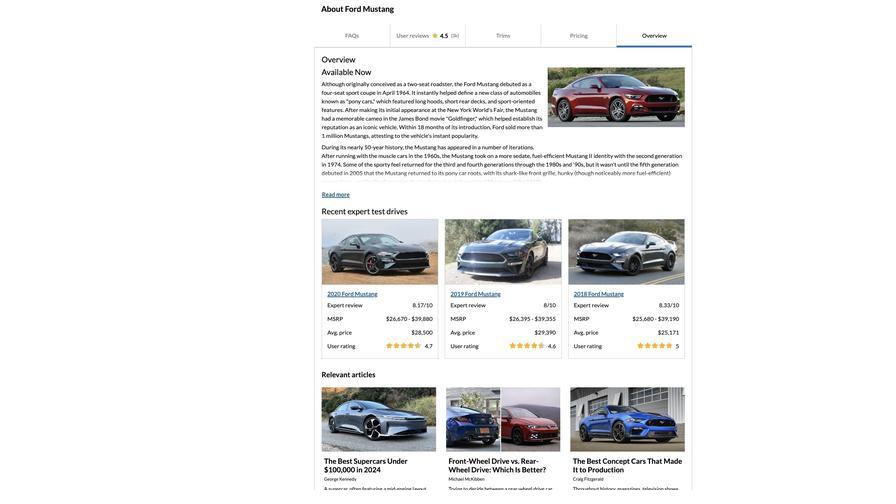 Task type: locate. For each thing, give the bounding box(es) containing it.
/10 for 8.33
[[670, 302, 679, 308]]

2 horizontal spatial price
[[586, 329, 598, 336]]

supercars
[[354, 456, 386, 465]]

sporty
[[374, 161, 390, 168]]

avg. price
[[327, 329, 352, 336], [451, 329, 475, 336], [574, 329, 598, 336]]

2 horizontal spatial rating
[[587, 343, 602, 349]]

2 horizontal spatial avg.
[[574, 329, 585, 336]]

0 vertical spatial to
[[395, 132, 400, 139]]

front-wheel drive vs. rear- wheel drive: which is better? michael mckibben
[[449, 456, 546, 482]]

helped down fair,
[[495, 115, 512, 122]]

expert for 2019
[[451, 302, 468, 308]]

1 expert from the left
[[327, 302, 344, 308]]

1 horizontal spatial review
[[469, 302, 486, 308]]

best inside the best concept cars that made it to production craig fitzgerald
[[587, 456, 601, 465]]

- right $25,680
[[655, 315, 657, 322]]

in
[[377, 89, 381, 96], [383, 115, 388, 122], [472, 144, 477, 150], [409, 152, 413, 159], [322, 161, 326, 168], [344, 169, 348, 176], [356, 465, 363, 474]]

1 /10 from the left
[[424, 302, 433, 308]]

2 vertical spatial to
[[580, 465, 586, 474]]

tab list
[[314, 24, 692, 48]]

its up the running
[[340, 144, 346, 150]]

0 vertical spatial overview
[[642, 32, 667, 39]]

2 horizontal spatial review
[[592, 302, 609, 308]]

user reviews
[[396, 32, 429, 39]]

the inside the best concept cars that made it to production craig fitzgerald
[[573, 456, 585, 465]]

1 price from the left
[[339, 329, 352, 336]]

1 horizontal spatial price
[[462, 329, 475, 336]]

pony
[[445, 169, 458, 176]]

the left 1960s,
[[414, 152, 423, 159]]

the for the best supercars under $100,000 in 2024
[[324, 456, 336, 465]]

1 horizontal spatial seat
[[419, 80, 430, 87]]

expert down 2019
[[451, 302, 468, 308]]

read more
[[322, 191, 350, 198]]

2 rating from the left
[[464, 343, 479, 349]]

0 horizontal spatial helped
[[440, 89, 457, 96]]

it
[[412, 89, 415, 96], [573, 465, 578, 474]]

2 horizontal spatial expert
[[574, 302, 591, 308]]

1 vertical spatial to
[[432, 169, 437, 176]]

1 horizontal spatial overview
[[642, 32, 667, 39]]

0 horizontal spatial that
[[364, 169, 374, 176]]

1 horizontal spatial that
[[427, 178, 437, 185]]

after inside the although originally conceived as a two-seat roadster, the ford mustang debuted as a four-seat sport coupe in april 1964. it instantly helped define a new class of automobiles known as "pony cars," which featured long hoods, short rear decks, and sport-oriented features. after making its initial appearance at the new york world's fair, the mustang had a memorable cameo in the james bond movie "goldfinger," which helped establish its reputation as an iconic vehicle. within 18 months of its introduction, ford sold more than 1 million mustangs, attesting to the vehicle's instant popularity.
[[345, 106, 358, 113]]

with up until
[[614, 152, 626, 159]]

3 price from the left
[[586, 329, 598, 336]]

1 horizontal spatial avg.
[[451, 329, 461, 336]]

3 review from the left
[[592, 302, 609, 308]]

the up craig
[[573, 456, 585, 465]]

movie
[[430, 115, 445, 122]]

1 horizontal spatial msrp
[[451, 315, 466, 322]]

best inside the best supercars under $100,000 in 2024 george kennedy
[[338, 456, 352, 465]]

msrp down 2020
[[327, 315, 343, 322]]

seat down 'although'
[[334, 89, 345, 96]]

coupe
[[360, 89, 376, 96]]

the down 'car' at the right of page
[[458, 178, 466, 185]]

1 horizontal spatial to
[[432, 169, 437, 176]]

1 avg. price from the left
[[327, 329, 352, 336]]

0 horizontal spatial expert
[[327, 302, 344, 308]]

it down two-
[[412, 89, 415, 96]]

1 vertical spatial after
[[322, 152, 335, 159]]

original
[[467, 178, 486, 185]]

msrp down 2018
[[574, 315, 589, 322]]

more down until
[[622, 169, 636, 176]]

avg. price for 2019
[[451, 329, 475, 336]]

number
[[482, 144, 502, 150]]

a right the had
[[332, 115, 335, 122]]

3 user rating from the left
[[574, 343, 602, 349]]

1 vertical spatial generation
[[651, 161, 679, 168]]

/10 up $39,880
[[424, 302, 433, 308]]

helped
[[440, 89, 457, 96], [495, 115, 512, 122]]

that up fastback
[[364, 169, 374, 176]]

0 horizontal spatial msrp
[[327, 315, 343, 322]]

ford mustang expert overview photo image
[[548, 67, 685, 127]]

0 horizontal spatial -
[[408, 315, 410, 322]]

debuted
[[500, 80, 521, 87], [322, 169, 343, 176]]

review down 2020 ford mustang link
[[345, 302, 362, 308]]

available now
[[322, 67, 371, 77]]

$29,390
[[535, 329, 556, 336]]

0 horizontal spatial price
[[339, 329, 352, 336]]

tab list containing faqs
[[314, 24, 692, 48]]

"goldfinger,"
[[446, 115, 477, 122]]

1 expert review from the left
[[327, 302, 362, 308]]

user rating for 2018
[[574, 343, 602, 349]]

0 horizontal spatial avg.
[[327, 329, 338, 336]]

1 horizontal spatial the
[[573, 456, 585, 465]]

to down for
[[432, 169, 437, 176]]

mustangs,
[[344, 132, 370, 139]]

generation
[[655, 152, 682, 159], [651, 161, 679, 168]]

oriented
[[513, 98, 535, 104]]

3 - from the left
[[655, 315, 657, 322]]

0 horizontal spatial review
[[345, 302, 362, 308]]

2 horizontal spatial avg. price
[[574, 329, 598, 336]]

price for 2019
[[462, 329, 475, 336]]

1 horizontal spatial expert review
[[451, 302, 486, 308]]

like
[[519, 169, 528, 176]]

- right the $26,670
[[408, 315, 410, 322]]

3 avg. price from the left
[[574, 329, 598, 336]]

0 horizontal spatial avg. price
[[327, 329, 352, 336]]

the up front
[[536, 161, 545, 168]]

1 horizontal spatial best
[[587, 456, 601, 465]]

2 price from the left
[[462, 329, 475, 336]]

the inside the best supercars under $100,000 in 2024 george kennedy
[[324, 456, 336, 465]]

instantly
[[417, 89, 439, 96]]

1 horizontal spatial expert
[[451, 302, 468, 308]]

define
[[458, 89, 474, 96]]

$28,500
[[411, 329, 433, 336]]

it up craig
[[573, 465, 578, 474]]

1 review from the left
[[345, 302, 362, 308]]

kennedy
[[339, 476, 356, 482]]

featured
[[392, 98, 414, 104]]

1 rating from the left
[[340, 343, 355, 349]]

avg. for 2018 ford mustang
[[574, 329, 585, 336]]

in left 2024
[[356, 465, 363, 474]]

the down 50- on the left top of the page
[[369, 152, 377, 159]]

review down 2018 ford mustang
[[592, 302, 609, 308]]

0 vertical spatial that
[[364, 169, 374, 176]]

front-
[[449, 456, 469, 465]]

$26,670 - $39,880
[[386, 315, 433, 322]]

the best concept cars that made it to production link
[[573, 456, 682, 474]]

avg. price for 2018
[[574, 329, 598, 336]]

1 horizontal spatial avg. price
[[451, 329, 475, 336]]

expert review for 2020
[[327, 302, 362, 308]]

after
[[345, 106, 358, 113], [322, 152, 335, 159]]

2 best from the left
[[587, 456, 601, 465]]

0 horizontal spatial rating
[[340, 343, 355, 349]]

of up sport-
[[504, 89, 509, 96]]

until
[[618, 161, 629, 168]]

1 horizontal spatial which
[[479, 115, 494, 122]]

user for 4.7
[[327, 343, 339, 349]]

iconic
[[363, 124, 378, 130]]

1 vertical spatial overview
[[322, 55, 355, 64]]

seat up instantly
[[419, 80, 430, 87]]

production
[[588, 465, 624, 474]]

the right at
[[438, 106, 446, 113]]

roadster,
[[431, 80, 453, 87]]

avg. price for 2020
[[327, 329, 352, 336]]

that
[[647, 456, 662, 465]]

best for concept
[[587, 456, 601, 465]]

1 horizontal spatial debuted
[[500, 80, 521, 87]]

1 vertical spatial it
[[573, 465, 578, 474]]

wheel down front-
[[449, 465, 470, 474]]

1 vertical spatial that
[[427, 178, 437, 185]]

which down world's
[[479, 115, 494, 122]]

fuel- down fifth
[[637, 169, 648, 176]]

0 vertical spatial debuted
[[500, 80, 521, 87]]

user up relevant
[[327, 343, 339, 349]]

1 horizontal spatial it
[[573, 465, 578, 474]]

expert review for 2019
[[451, 302, 486, 308]]

0 horizontal spatial it
[[412, 89, 415, 96]]

made
[[664, 456, 682, 465]]

introduction,
[[459, 124, 491, 130]]

2 review from the left
[[469, 302, 486, 308]]

0 horizontal spatial expert review
[[327, 302, 362, 308]]

3 avg. from the left
[[574, 329, 585, 336]]

to up craig
[[580, 465, 586, 474]]

2 horizontal spatial to
[[580, 465, 586, 474]]

msrp for 2018
[[574, 315, 589, 322]]

expert down 2020
[[327, 302, 344, 308]]

of up instant
[[445, 124, 450, 130]]

trims tab
[[466, 24, 541, 47]]

the best supercars under $100,000 in 2024 image
[[322, 387, 436, 452]]

sport
[[346, 89, 359, 96]]

2 horizontal spatial expert review
[[574, 302, 609, 308]]

msrp
[[327, 315, 343, 322], [451, 315, 466, 322], [574, 315, 589, 322]]

under
[[387, 456, 408, 465]]

4.7
[[425, 343, 433, 349]]

2 msrp from the left
[[451, 315, 466, 322]]

review
[[345, 302, 362, 308], [469, 302, 486, 308], [592, 302, 609, 308]]

user for 5
[[574, 343, 586, 349]]

some
[[343, 161, 357, 168]]

3 expert from the left
[[574, 302, 591, 308]]

a left new
[[475, 89, 478, 96]]

0 horizontal spatial the
[[324, 456, 336, 465]]

the down within
[[401, 132, 409, 139]]

0 vertical spatial it
[[412, 89, 415, 96]]

1 horizontal spatial after
[[345, 106, 358, 113]]

concept
[[603, 456, 630, 465]]

1 best from the left
[[338, 456, 352, 465]]

ford right 2019
[[465, 290, 477, 297]]

the down the "initial"
[[389, 115, 397, 122]]

2 avg. price from the left
[[451, 329, 475, 336]]

1 horizontal spatial user rating
[[451, 343, 479, 349]]

2 user rating from the left
[[451, 343, 479, 349]]

best up 'production' at the right bottom
[[587, 456, 601, 465]]

as
[[397, 80, 402, 87], [522, 80, 527, 87], [340, 98, 345, 104], [349, 124, 355, 130]]

2 horizontal spatial msrp
[[574, 315, 589, 322]]

instant
[[433, 132, 451, 139]]

its left pony at top
[[438, 169, 444, 176]]

expert for 2020
[[327, 302, 344, 308]]

review down 2019 ford mustang on the right bottom of the page
[[469, 302, 486, 308]]

3 expert review from the left
[[574, 302, 609, 308]]

price
[[339, 329, 352, 336], [462, 329, 475, 336], [586, 329, 598, 336]]

0 vertical spatial helped
[[440, 89, 457, 96]]

2 - from the left
[[532, 315, 534, 322]]

fuel- up the through
[[532, 152, 544, 159]]

1 horizontal spatial -
[[532, 315, 534, 322]]

returned down cars
[[402, 161, 424, 168]]

relevant articles
[[322, 370, 375, 379]]

with down 50- on the left top of the page
[[357, 152, 368, 159]]

0 vertical spatial generation
[[655, 152, 682, 159]]

1 vertical spatial fuel-
[[637, 169, 648, 176]]

history,
[[385, 144, 404, 150]]

0 horizontal spatial user rating
[[327, 343, 355, 349]]

debuted down "1974."
[[322, 169, 343, 176]]

and down 2005
[[355, 178, 365, 185]]

- for $25,680
[[655, 315, 657, 322]]

1 horizontal spatial helped
[[495, 115, 512, 122]]

3 msrp from the left
[[574, 315, 589, 322]]

recent expert test drives
[[322, 206, 408, 216]]

'90s,
[[573, 161, 585, 168]]

0 horizontal spatial which
[[376, 98, 391, 104]]

1 horizontal spatial rating
[[464, 343, 479, 349]]

rating for $26,670
[[340, 343, 355, 349]]

1 horizontal spatial with
[[484, 169, 495, 176]]

the
[[454, 80, 463, 87], [438, 106, 446, 113], [505, 106, 514, 113], [389, 115, 397, 122], [401, 132, 409, 139], [405, 144, 413, 150], [369, 152, 377, 159], [414, 152, 423, 159], [442, 152, 450, 159], [627, 152, 635, 159], [364, 161, 373, 168], [434, 161, 442, 168], [536, 161, 545, 168], [630, 161, 639, 168], [375, 169, 384, 176], [458, 178, 466, 185], [517, 178, 525, 185]]

3k
[[452, 33, 457, 38]]

2 horizontal spatial -
[[655, 315, 657, 322]]

expert down 2018
[[574, 302, 591, 308]]

more down powerplants,
[[336, 191, 350, 198]]

expert review down 2018 ford mustang
[[574, 302, 609, 308]]

2019
[[451, 290, 464, 297]]

reputation
[[322, 124, 348, 130]]

0 horizontal spatial best
[[338, 456, 352, 465]]

0 vertical spatial after
[[345, 106, 358, 113]]

michael
[[449, 476, 464, 482]]

running
[[336, 152, 356, 159]]

user for 4.6
[[451, 343, 463, 349]]

1 avg. from the left
[[327, 329, 338, 336]]

2 horizontal spatial user rating
[[574, 343, 602, 349]]

read
[[322, 191, 335, 198]]

1 vertical spatial debuted
[[322, 169, 343, 176]]

- right $26,395 in the bottom right of the page
[[532, 315, 534, 322]]

user rating right 4.6
[[574, 343, 602, 349]]

1 the from the left
[[324, 456, 336, 465]]

0 vertical spatial fuel-
[[532, 152, 544, 159]]

the
[[324, 456, 336, 465], [573, 456, 585, 465]]

msrp for 2019
[[451, 315, 466, 322]]

0 horizontal spatial after
[[322, 152, 335, 159]]

user right 4.7
[[451, 343, 463, 349]]

four-
[[322, 89, 334, 96]]

took
[[475, 152, 486, 159]]

a right on
[[495, 152, 498, 159]]

2 avg. from the left
[[451, 329, 461, 336]]

0 vertical spatial which
[[376, 98, 391, 104]]

user rating right 4.7
[[451, 343, 479, 349]]

0 horizontal spatial /10
[[424, 302, 433, 308]]

returned up the design
[[408, 169, 431, 176]]

0 horizontal spatial fuel-
[[532, 152, 544, 159]]

8.17 /10
[[413, 302, 433, 308]]

sedate,
[[513, 152, 531, 159]]

the up define
[[454, 80, 463, 87]]

the down sport-
[[505, 106, 514, 113]]

million
[[326, 132, 343, 139]]

to up history,
[[395, 132, 400, 139]]

which
[[493, 465, 514, 474]]

user right 4.6
[[574, 343, 586, 349]]

3 rating from the left
[[587, 343, 602, 349]]

cars,"
[[362, 98, 375, 104]]

2 the from the left
[[573, 456, 585, 465]]

and up hunky
[[563, 161, 572, 168]]

as up 1964.
[[397, 80, 402, 87]]

car
[[459, 169, 467, 176]]

the down "sporty"
[[375, 169, 384, 176]]

3 /10 from the left
[[670, 302, 679, 308]]

which down april
[[376, 98, 391, 104]]

2 /10 from the left
[[547, 302, 556, 308]]

$26,395 - $39,355
[[509, 315, 556, 322]]

with down generations
[[484, 169, 495, 176]]

a up "took"
[[478, 144, 481, 150]]

the right for
[[434, 161, 442, 168]]

expert for 2018
[[574, 302, 591, 308]]

expert review down 2020 ford mustang link
[[327, 302, 362, 308]]

after inside during its nearly 50-year history, the mustang has appeared in a number of iterations. after running with the muscle cars in the 1960s, the mustang took on a more sedate, fuel-efficient mustang ii identity with the second generation in 1974. some of the sporty feel returned for the third and fourth generations through the 1980s and '90s, but it wasn't until the fifth generation debuted in 2005 that the mustang returned to its pony car roots, with its shark-like front grille, hunky (though noticeably more fuel-efficient) powerplants, and fastback exterior design that echoed the original mustang of the 1960s.
[[322, 152, 335, 159]]

roots,
[[468, 169, 482, 176]]

msrp for 2020
[[327, 315, 343, 322]]

1 vertical spatial returned
[[408, 169, 431, 176]]

2 expert from the left
[[451, 302, 468, 308]]

2 horizontal spatial /10
[[670, 302, 679, 308]]

0 horizontal spatial debuted
[[322, 169, 343, 176]]

1 msrp from the left
[[327, 315, 343, 322]]

1 horizontal spatial /10
[[547, 302, 556, 308]]

debuted up class
[[500, 80, 521, 87]]

1 user rating from the left
[[327, 343, 355, 349]]

0 horizontal spatial to
[[395, 132, 400, 139]]

8.17
[[413, 302, 424, 308]]

and inside the although originally conceived as a two-seat roadster, the ford mustang debuted as a four-seat sport coupe in april 1964. it instantly helped define a new class of automobiles known as "pony cars," which featured long hoods, short rear decks, and sport-oriented features. after making its initial appearance at the new york world's fair, the mustang had a memorable cameo in the james bond movie "goldfinger," which helped establish its reputation as an iconic vehicle. within 18 months of its introduction, ford sold more than 1 million mustangs, attesting to the vehicle's instant popularity.
[[488, 98, 497, 104]]

more down establish
[[517, 124, 530, 130]]

4.5 ( 3k )
[[440, 32, 459, 39]]

user rating up relevant
[[327, 343, 355, 349]]

in down some
[[344, 169, 348, 176]]

in up "took"
[[472, 144, 477, 150]]

wheel
[[469, 456, 490, 465], [449, 465, 470, 474]]

best up $100,000
[[338, 456, 352, 465]]

msrp down 2019
[[451, 315, 466, 322]]

in right cars
[[409, 152, 413, 159]]

user left reviews
[[396, 32, 408, 39]]

a
[[403, 80, 406, 87], [529, 80, 531, 87], [475, 89, 478, 96], [332, 115, 335, 122], [478, 144, 481, 150], [495, 152, 498, 159]]

review for 2018
[[592, 302, 609, 308]]

after down during
[[322, 152, 335, 159]]

that right the design
[[427, 178, 437, 185]]

2018
[[574, 290, 587, 297]]

1 vertical spatial which
[[479, 115, 494, 122]]

rear
[[459, 98, 470, 104]]

- for $26,395
[[532, 315, 534, 322]]

0 vertical spatial seat
[[419, 80, 430, 87]]

/10 up "$39,190"
[[670, 302, 679, 308]]

1 - from the left
[[408, 315, 410, 322]]

after up memorable
[[345, 106, 358, 113]]

/10 up the $39,355
[[547, 302, 556, 308]]

0 horizontal spatial seat
[[334, 89, 345, 96]]

and
[[488, 98, 497, 104], [457, 161, 466, 168], [563, 161, 572, 168], [355, 178, 365, 185]]

mustang
[[363, 4, 394, 14], [477, 80, 499, 87], [515, 106, 537, 113], [414, 144, 437, 150], [451, 152, 474, 159], [566, 152, 588, 159], [385, 169, 407, 176], [487, 178, 510, 185], [355, 290, 377, 297], [478, 290, 501, 297], [601, 290, 624, 297]]

front-wheel drive vs. rear-wheel drive: which is better? image
[[446, 387, 560, 452]]

2 expert review from the left
[[451, 302, 486, 308]]

the left "sporty"
[[364, 161, 373, 168]]

to inside the best concept cars that made it to production craig fitzgerald
[[580, 465, 586, 474]]

wasn't
[[600, 161, 617, 168]]

expert review down 2019 ford mustang on the right bottom of the page
[[451, 302, 486, 308]]



Task type: vqa. For each thing, say whether or not it's contained in the screenshot.
Msrp to the left
yes



Task type: describe. For each thing, give the bounding box(es) containing it.
the up third
[[442, 152, 450, 159]]

to inside the although originally conceived as a two-seat roadster, the ford mustang debuted as a four-seat sport coupe in april 1964. it instantly helped define a new class of automobiles known as "pony cars," which featured long hoods, short rear decks, and sport-oriented features. after making its initial appearance at the new york world's fair, the mustang had a memorable cameo in the james bond movie "goldfinger," which helped establish its reputation as an iconic vehicle. within 18 months of its introduction, ford sold more than 1 million mustangs, attesting to the vehicle's instant popularity.
[[395, 132, 400, 139]]

world's
[[473, 106, 492, 113]]

fourth
[[467, 161, 483, 168]]

hunky
[[558, 169, 573, 176]]

ford for 2018 ford mustang
[[588, 290, 600, 297]]

of right number
[[503, 144, 508, 150]]

in down conceived
[[377, 89, 381, 96]]

a up automobiles
[[529, 80, 531, 87]]

avg. for 2020 ford mustang
[[327, 329, 338, 336]]

debuted inside during its nearly 50-year history, the mustang has appeared in a number of iterations. after running with the muscle cars in the 1960s, the mustang took on a more sedate, fuel-efficient mustang ii identity with the second generation in 1974. some of the sporty feel returned for the third and fourth generations through the 1980s and '90s, but it wasn't until the fifth generation debuted in 2005 that the mustang returned to its pony car roots, with its shark-like front grille, hunky (though noticeably more fuel-efficient) powerplants, and fastback exterior design that echoed the original mustang of the 1960s.
[[322, 169, 343, 176]]

the up cars
[[405, 144, 413, 150]]

long
[[415, 98, 426, 104]]

overview inside tab
[[642, 32, 667, 39]]

price for 2018
[[586, 329, 598, 336]]

its up "than"
[[536, 115, 542, 122]]

avg. for 2019 ford mustang
[[451, 329, 461, 336]]

to inside during its nearly 50-year history, the mustang has appeared in a number of iterations. after running with the muscle cars in the 1960s, the mustang took on a more sedate, fuel-efficient mustang ii identity with the second generation in 1974. some of the sporty feel returned for the third and fourth generations through the 1980s and '90s, but it wasn't until the fifth generation debuted in 2005 that the mustang returned to its pony car roots, with its shark-like front grille, hunky (though noticeably more fuel-efficient) powerplants, and fastback exterior design that echoed the original mustang of the 1960s.
[[432, 169, 437, 176]]

making
[[359, 106, 378, 113]]

april
[[382, 89, 395, 96]]

bond
[[415, 115, 429, 122]]

at
[[431, 106, 437, 113]]

2018 ford mustang link
[[574, 290, 624, 297]]

50-
[[364, 144, 373, 150]]

second
[[636, 152, 654, 159]]

shark-
[[503, 169, 519, 176]]

it
[[596, 161, 599, 168]]

ford left sold
[[492, 124, 504, 130]]

the for the best concept cars that made it to production
[[573, 456, 585, 465]]

relevant
[[322, 370, 350, 379]]

as left "pony
[[340, 98, 345, 104]]

more inside read more button
[[336, 191, 350, 198]]

the up until
[[627, 152, 635, 159]]

rating for $25,680
[[587, 343, 602, 349]]

rating for $26,395
[[464, 343, 479, 349]]

reviews
[[410, 32, 429, 39]]

18
[[417, 124, 424, 130]]

it inside the although originally conceived as a two-seat roadster, the ford mustang debuted as a four-seat sport coupe in april 1964. it instantly helped define a new class of automobiles known as "pony cars," which featured long hoods, short rear decks, and sport-oriented features. after making its initial appearance at the new york world's fair, the mustang had a memorable cameo in the james bond movie "goldfinger," which helped establish its reputation as an iconic vehicle. within 18 months of its introduction, ford sold more than 1 million mustangs, attesting to the vehicle's instant popularity.
[[412, 89, 415, 96]]

cameo
[[366, 115, 382, 122]]

user rating for 2019
[[451, 343, 479, 349]]

originally
[[346, 80, 369, 87]]

wheel up drive:
[[469, 456, 490, 465]]

more up generations
[[499, 152, 512, 159]]

/10 for 8
[[547, 302, 556, 308]]

in left "1974."
[[322, 161, 326, 168]]

ford for about ford mustang
[[345, 4, 361, 14]]

star image
[[432, 33, 438, 38]]

front-wheel drive vs. rear- wheel drive: which is better? link
[[449, 456, 546, 474]]

new
[[447, 106, 459, 113]]

1980s
[[546, 161, 562, 168]]

2020 ford mustang link
[[327, 290, 377, 297]]

overview tab
[[617, 24, 692, 47]]

its left the "initial"
[[379, 106, 385, 113]]

james
[[398, 115, 414, 122]]

york
[[460, 106, 472, 113]]

1 horizontal spatial fuel-
[[637, 169, 648, 176]]

within
[[399, 124, 416, 130]]

ford for 2019 ford mustang
[[465, 290, 477, 297]]

and up 'car' at the right of page
[[457, 161, 466, 168]]

in inside the best supercars under $100,000 in 2024 george kennedy
[[356, 465, 363, 474]]

features.
[[322, 106, 344, 113]]

cars
[[631, 456, 646, 465]]

best for supercars
[[338, 456, 352, 465]]

1 vertical spatial seat
[[334, 89, 345, 96]]

of up 2005
[[358, 161, 363, 168]]

user rating for 2020
[[327, 343, 355, 349]]

expert
[[348, 206, 370, 216]]

$25,680 - $39,190
[[633, 315, 679, 322]]

powerplants,
[[322, 178, 354, 185]]

vehicle's
[[411, 132, 432, 139]]

pricing tab
[[541, 24, 617, 47]]

iterations.
[[509, 144, 534, 150]]

fastback
[[366, 178, 387, 185]]

$25,680
[[633, 315, 654, 322]]

debuted inside the although originally conceived as a two-seat roadster, the ford mustang debuted as a four-seat sport coupe in april 1964. it instantly helped define a new class of automobiles known as "pony cars," which featured long hoods, short rear decks, and sport-oriented features. after making its initial appearance at the new york world's fair, the mustang had a memorable cameo in the james bond movie "goldfinger," which helped establish its reputation as an iconic vehicle. within 18 months of its introduction, ford sold more than 1 million mustangs, attesting to the vehicle's instant popularity.
[[500, 80, 521, 87]]

the down like
[[517, 178, 525, 185]]

ford up define
[[464, 80, 476, 87]]

(
[[451, 33, 452, 38]]

the best supercars under $100,000 in 2024 link
[[324, 456, 408, 474]]

"pony
[[346, 98, 361, 104]]

as up automobiles
[[522, 80, 527, 87]]

expert review for 2018
[[574, 302, 609, 308]]

4.6
[[548, 343, 556, 349]]

1 vertical spatial helped
[[495, 115, 512, 122]]

for
[[425, 161, 433, 168]]

generations
[[484, 161, 514, 168]]

- for $26,670
[[408, 315, 410, 322]]

in up vehicle.
[[383, 115, 388, 122]]

decks,
[[471, 98, 487, 104]]

noticeably
[[595, 169, 621, 176]]

its down the "goldfinger,"
[[452, 124, 458, 130]]

trims
[[496, 32, 510, 39]]

/10 for 8.17
[[424, 302, 433, 308]]

memorable
[[336, 115, 365, 122]]

automobiles
[[510, 89, 541, 96]]

the best concept cars that made it to production image
[[571, 387, 685, 452]]

ford for 2020 ford mustang
[[342, 290, 354, 297]]

on
[[487, 152, 494, 159]]

now
[[355, 67, 371, 77]]

feel
[[391, 161, 401, 168]]

0 horizontal spatial overview
[[322, 55, 355, 64]]

more inside the although originally conceived as a two-seat roadster, the ford mustang debuted as a four-seat sport coupe in april 1964. it instantly helped define a new class of automobiles known as "pony cars," which featured long hoods, short rear decks, and sport-oriented features. after making its initial appearance at the new york world's fair, the mustang had a memorable cameo in the james bond movie "goldfinger," which helped establish its reputation as an iconic vehicle. within 18 months of its introduction, ford sold more than 1 million mustangs, attesting to the vehicle's instant popularity.
[[517, 124, 530, 130]]

of down shark-
[[511, 178, 516, 185]]

faqs tab
[[314, 24, 390, 47]]

price for 2020
[[339, 329, 352, 336]]

a left two-
[[403, 80, 406, 87]]

2 horizontal spatial with
[[614, 152, 626, 159]]

2019 ford mustang
[[451, 290, 501, 297]]

drive:
[[471, 465, 491, 474]]

read more button
[[322, 187, 350, 202]]

review for 2019
[[469, 302, 486, 308]]

as left an
[[349, 124, 355, 130]]

review for 2020
[[345, 302, 362, 308]]

conceived
[[370, 80, 396, 87]]

known
[[322, 98, 339, 104]]

0 vertical spatial returned
[[402, 161, 424, 168]]

user for 4.5
[[396, 32, 408, 39]]

faqs
[[345, 32, 359, 39]]

2024
[[364, 465, 381, 474]]

efficient
[[544, 152, 565, 159]]

than
[[531, 124, 543, 130]]

$26,670
[[386, 315, 407, 322]]

it inside the best concept cars that made it to production craig fitzgerald
[[573, 465, 578, 474]]

although
[[322, 80, 345, 87]]

the left fifth
[[630, 161, 639, 168]]

two-
[[407, 80, 419, 87]]

8.33 /10
[[659, 302, 679, 308]]

$100,000
[[324, 465, 355, 474]]

is
[[515, 465, 521, 474]]

2020 ford mustang
[[327, 290, 377, 297]]

its down generations
[[496, 169, 502, 176]]

$25,171
[[658, 329, 679, 336]]

year
[[373, 144, 384, 150]]

2018 ford mustang
[[574, 290, 624, 297]]

had
[[322, 115, 331, 122]]

initial
[[386, 106, 400, 113]]

mckibben
[[465, 476, 485, 482]]

muscle
[[378, 152, 396, 159]]

0 horizontal spatial with
[[357, 152, 368, 159]]

vehicle.
[[379, 124, 398, 130]]

fair,
[[494, 106, 504, 113]]



